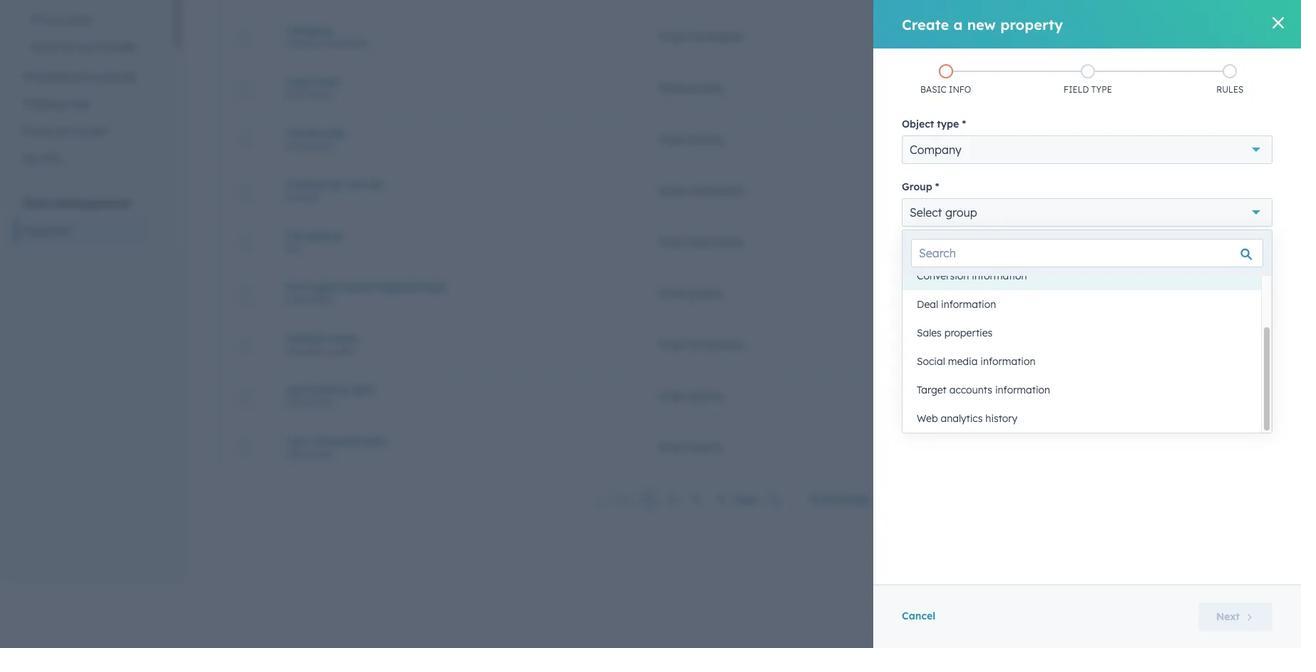 Task type: describe. For each thing, give the bounding box(es) containing it.
data management element
[[14, 195, 149, 326]]

ticket information for hubspot team
[[658, 338, 744, 351]]

3
[[694, 494, 700, 507]]

next button
[[730, 491, 789, 510]]

close
[[286, 75, 313, 88]]

per
[[825, 493, 842, 506]]

date inside last contacted date date picker
[[364, 435, 386, 448]]

provider
[[98, 41, 137, 53]]

activity inside last activity date date picker
[[311, 383, 349, 396]]

email
[[344, 281, 372, 294]]

0 for file upload
[[1233, 236, 1239, 249]]

last contacted date button
[[286, 435, 624, 448]]

date inside first agent email response date date picker
[[286, 294, 306, 305]]

marketplace
[[23, 71, 81, 83]]

0 for create date
[[1233, 133, 1239, 146]]

ticket for last contacted date
[[658, 441, 686, 454]]

create date date picker
[[286, 127, 345, 151]]

create date button
[[286, 127, 624, 139]]

date inside last contacted date date picker
[[286, 448, 306, 459]]

id
[[369, 178, 382, 191]]

ticket activity for last contacted date
[[658, 441, 724, 454]]

tracking code
[[23, 98, 90, 111]]

ticket information for file upload
[[658, 236, 744, 249]]

2 file from the top
[[286, 243, 300, 254]]

0 for category
[[1233, 30, 1239, 43]]

picker inside last activity date date picker
[[308, 397, 333, 408]]

email
[[31, 41, 58, 53]]

prev button
[[587, 491, 641, 510]]

information for category
[[689, 30, 744, 43]]

downloads
[[84, 71, 136, 83]]

last for last activity date
[[286, 383, 308, 396]]

ticket information for created by user id
[[658, 184, 744, 197]]

0 for first agent email response date
[[1233, 287, 1239, 300]]

number
[[286, 192, 319, 202]]

hubspot for category
[[937, 30, 979, 43]]

page
[[845, 493, 870, 506]]

ticket for last activity date
[[658, 390, 686, 403]]

management
[[54, 196, 130, 210]]

privacy & consent link
[[14, 118, 149, 145]]

hubspot for file upload
[[937, 236, 979, 249]]

date inside create date date picker
[[323, 127, 345, 139]]

agent
[[312, 281, 341, 294]]

first
[[286, 281, 309, 294]]

0 for created by user id
[[1233, 184, 1239, 197]]

create
[[286, 127, 320, 139]]

privacy & consent
[[23, 125, 109, 138]]

last contacted date date picker
[[286, 435, 386, 459]]

last activity date date picker
[[286, 383, 374, 408]]

category button
[[286, 24, 624, 37]]

security link
[[14, 145, 149, 172]]

first agent email response date date picker
[[286, 281, 445, 305]]

information for created by user id
[[689, 184, 744, 197]]

properties link
[[14, 218, 149, 245]]

activity for close date
[[689, 82, 724, 95]]

close date date picker
[[286, 75, 339, 100]]

created by user id button
[[286, 178, 624, 191]]

tab panel containing category
[[208, 0, 1268, 525]]

ticket for first agent email response date
[[658, 287, 686, 300]]

2 button
[[665, 491, 681, 509]]

4
[[718, 494, 725, 507]]

picker inside create date date picker
[[308, 140, 333, 151]]

date inside close date date picker
[[286, 89, 306, 100]]

ticket for close date
[[658, 82, 686, 95]]

checkboxes
[[320, 37, 367, 48]]

1 file from the top
[[286, 229, 304, 242]]

team
[[333, 332, 359, 345]]

0 for close date
[[1233, 82, 1239, 95]]

created by user id number
[[286, 178, 382, 202]]

privacy
[[23, 125, 57, 138]]

hubspot for created by user id
[[937, 184, 979, 197]]

prev
[[614, 494, 636, 507]]



Task type: vqa. For each thing, say whether or not it's contained in the screenshot.
First agent email response date's Ticket activity
yes



Task type: locate. For each thing, give the bounding box(es) containing it.
&
[[60, 125, 67, 138]]

1 picker from the top
[[308, 89, 333, 100]]

last
[[286, 383, 308, 396], [286, 435, 308, 448]]

activity for last contacted date
[[689, 441, 724, 454]]

4 picker from the top
[[308, 397, 333, 408]]

date right response
[[423, 281, 445, 294]]

ticket for file upload
[[658, 236, 686, 249]]

date right contacted
[[364, 435, 386, 448]]

email service provider
[[31, 41, 137, 53]]

multiple
[[286, 37, 318, 48]]

0 for last contacted date
[[1233, 441, 1239, 454]]

date down first
[[286, 294, 306, 305]]

picker down contacted
[[308, 448, 333, 459]]

1
[[646, 494, 652, 507]]

hubspot
[[937, 30, 979, 43], [937, 82, 979, 95], [937, 133, 979, 146], [937, 184, 979, 197], [937, 236, 979, 249], [937, 287, 979, 300], [286, 332, 330, 345], [937, 338, 979, 351], [937, 390, 979, 403], [937, 441, 979, 454]]

activity for create date
[[689, 133, 724, 146]]

9 ticket from the top
[[658, 441, 686, 454]]

3 ticket from the top
[[658, 133, 686, 146]]

10
[[810, 493, 822, 506]]

date down last activity date date picker
[[286, 448, 306, 459]]

picker
[[308, 89, 333, 100], [308, 140, 333, 151], [308, 294, 333, 305], [308, 397, 333, 408], [308, 448, 333, 459]]

file up first
[[286, 243, 300, 254]]

picker up contacted
[[308, 397, 333, 408]]

code
[[65, 98, 90, 111]]

ticket
[[658, 30, 686, 43], [658, 82, 686, 95], [658, 133, 686, 146], [658, 184, 686, 197], [658, 236, 686, 249], [658, 287, 686, 300], [658, 338, 686, 351], [658, 390, 686, 403], [658, 441, 686, 454]]

3 date from the top
[[286, 294, 306, 305]]

3 button
[[689, 491, 705, 509]]

marketplace downloads link
[[14, 63, 149, 91]]

activity for last activity date
[[689, 390, 724, 403]]

ticket activity for first agent email response date
[[658, 287, 724, 300]]

picker inside first agent email response date date picker
[[308, 294, 333, 305]]

file upload file
[[286, 229, 342, 254]]

1 ticket from the top
[[658, 30, 686, 43]]

activity for first agent email response date
[[689, 287, 724, 300]]

information
[[689, 30, 744, 43], [689, 184, 744, 197], [689, 236, 744, 249], [689, 338, 744, 351]]

security
[[23, 152, 61, 165]]

picker inside close date date picker
[[308, 89, 333, 100]]

2 ticket information from the top
[[658, 184, 744, 197]]

last inside last contacted date date picker
[[286, 435, 308, 448]]

apps
[[67, 14, 91, 26]]

date
[[286, 89, 306, 100], [286, 140, 306, 151], [286, 294, 306, 305], [286, 397, 306, 408], [286, 448, 306, 459]]

1 ticket activity from the top
[[658, 82, 724, 95]]

ticket activity for create date
[[658, 133, 724, 146]]

information for hubspot team
[[689, 338, 744, 351]]

5 date from the top
[[286, 448, 306, 459]]

date
[[316, 75, 339, 88], [323, 127, 345, 139], [423, 281, 445, 294], [352, 383, 374, 396], [364, 435, 386, 448]]

2 picker from the top
[[308, 140, 333, 151]]

response
[[375, 281, 420, 294]]

0
[[1233, 30, 1239, 43], [1233, 82, 1239, 95], [1233, 133, 1239, 146], [1233, 184, 1239, 197], [1233, 236, 1239, 249], [1233, 287, 1239, 300], [1233, 441, 1239, 454]]

contacted
[[311, 435, 361, 448]]

ticket information for category
[[658, 30, 744, 43]]

7 ticket from the top
[[658, 338, 686, 351]]

properties
[[23, 225, 71, 238]]

private apps link
[[14, 6, 149, 34]]

4 ticket from the top
[[658, 184, 686, 197]]

date inside last activity date date picker
[[352, 383, 374, 396]]

ticket for created by user id
[[658, 184, 686, 197]]

by
[[329, 178, 341, 191]]

data
[[23, 196, 51, 210]]

hubspot for first agent email response date
[[937, 287, 979, 300]]

date inside create date date picker
[[286, 140, 306, 151]]

7 0 from the top
[[1233, 441, 1239, 454]]

select
[[331, 346, 354, 356]]

4 ticket activity from the top
[[658, 390, 724, 403]]

picker down 'close'
[[308, 89, 333, 100]]

picker down agent
[[308, 294, 333, 305]]

tracking code link
[[14, 91, 149, 118]]

hubspot team dropdown select
[[286, 332, 359, 356]]

category multiple checkboxes
[[286, 24, 367, 48]]

last left contacted
[[286, 435, 308, 448]]

hubspot team button
[[286, 332, 624, 345]]

date down 'close'
[[286, 89, 306, 100]]

10 per page button
[[801, 485, 889, 514]]

hubspot for create date
[[937, 133, 979, 146]]

dropdown
[[286, 346, 328, 356]]

5 0 from the top
[[1233, 236, 1239, 249]]

1 vertical spatial last
[[286, 435, 308, 448]]

2 ticket activity from the top
[[658, 133, 724, 146]]

last for last contacted date
[[286, 435, 308, 448]]

2
[[670, 494, 676, 507]]

ticket for hubspot team
[[658, 338, 686, 351]]

5 picker from the top
[[308, 448, 333, 459]]

service
[[60, 41, 95, 53]]

tab panel
[[208, 0, 1268, 525]]

marketplace downloads
[[23, 71, 136, 83]]

date inside last activity date date picker
[[286, 397, 306, 408]]

last activity date button
[[286, 383, 624, 396]]

hubspot for last contacted date
[[937, 441, 979, 454]]

email service provider link
[[14, 34, 149, 61]]

1 last from the top
[[286, 383, 308, 396]]

1 vertical spatial file
[[286, 243, 300, 254]]

private apps
[[31, 14, 91, 26]]

3 ticket activity from the top
[[658, 287, 724, 300]]

last down dropdown
[[286, 383, 308, 396]]

created
[[286, 178, 326, 191]]

2 ticket from the top
[[658, 82, 686, 95]]

6 ticket from the top
[[658, 287, 686, 300]]

consent
[[70, 125, 109, 138]]

2 date from the top
[[286, 140, 306, 151]]

1 ticket information from the top
[[658, 30, 744, 43]]

8 ticket from the top
[[658, 390, 686, 403]]

date down dropdown
[[286, 397, 306, 408]]

pagination navigation
[[587, 491, 789, 510]]

data management
[[23, 196, 130, 210]]

1 information from the top
[[689, 30, 744, 43]]

ticket activity
[[658, 82, 724, 95], [658, 133, 724, 146], [658, 287, 724, 300], [658, 390, 724, 403], [658, 441, 724, 454]]

last inside last activity date date picker
[[286, 383, 308, 396]]

10 per page
[[810, 493, 870, 506]]

0 vertical spatial last
[[286, 383, 308, 396]]

close date button
[[286, 75, 624, 88]]

category
[[286, 24, 333, 37]]

2 last from the top
[[286, 435, 308, 448]]

date down select
[[352, 383, 374, 396]]

hubspot for close date
[[937, 82, 979, 95]]

information for file upload
[[689, 236, 744, 249]]

1 0 from the top
[[1233, 30, 1239, 43]]

ticket activity for last activity date
[[658, 390, 724, 403]]

tracking
[[23, 98, 63, 111]]

6 0 from the top
[[1233, 287, 1239, 300]]

upload
[[307, 229, 342, 242]]

4 date from the top
[[286, 397, 306, 408]]

hubspot for hubspot team
[[937, 338, 979, 351]]

1 button
[[641, 491, 657, 509]]

3 0 from the top
[[1233, 133, 1239, 146]]

file left upload
[[286, 229, 304, 242]]

picker inside last contacted date date picker
[[308, 448, 333, 459]]

hubspot for last activity date
[[937, 390, 979, 403]]

4 information from the top
[[689, 338, 744, 351]]

user
[[344, 178, 366, 191]]

file upload button
[[286, 229, 624, 242]]

5 ticket from the top
[[658, 236, 686, 249]]

date right 'close'
[[316, 75, 339, 88]]

picker down create
[[308, 140, 333, 151]]

private
[[31, 14, 65, 26]]

file
[[286, 229, 304, 242], [286, 243, 300, 254]]

date right create
[[323, 127, 345, 139]]

date inside close date date picker
[[316, 75, 339, 88]]

1 date from the top
[[286, 89, 306, 100]]

4 button
[[713, 491, 730, 509]]

next
[[735, 494, 759, 507]]

hubspot inside hubspot team dropdown select
[[286, 332, 330, 345]]

4 0 from the top
[[1233, 184, 1239, 197]]

ticket for create date
[[658, 133, 686, 146]]

3 picker from the top
[[308, 294, 333, 305]]

ticket activity for close date
[[658, 82, 724, 95]]

3 information from the top
[[689, 236, 744, 249]]

3 ticket information from the top
[[658, 236, 744, 249]]

4 ticket information from the top
[[658, 338, 744, 351]]

activity
[[689, 82, 724, 95], [689, 133, 724, 146], [689, 287, 724, 300], [311, 383, 349, 396], [689, 390, 724, 403], [689, 441, 724, 454]]

2 0 from the top
[[1233, 82, 1239, 95]]

date inside first agent email response date date picker
[[423, 281, 445, 294]]

5 ticket activity from the top
[[658, 441, 724, 454]]

ticket information
[[658, 30, 744, 43], [658, 184, 744, 197], [658, 236, 744, 249], [658, 338, 744, 351]]

ticket for category
[[658, 30, 686, 43]]

date down create
[[286, 140, 306, 151]]

2 information from the top
[[689, 184, 744, 197]]

first agent email response date button
[[286, 281, 624, 294]]

0 vertical spatial file
[[286, 229, 304, 242]]



